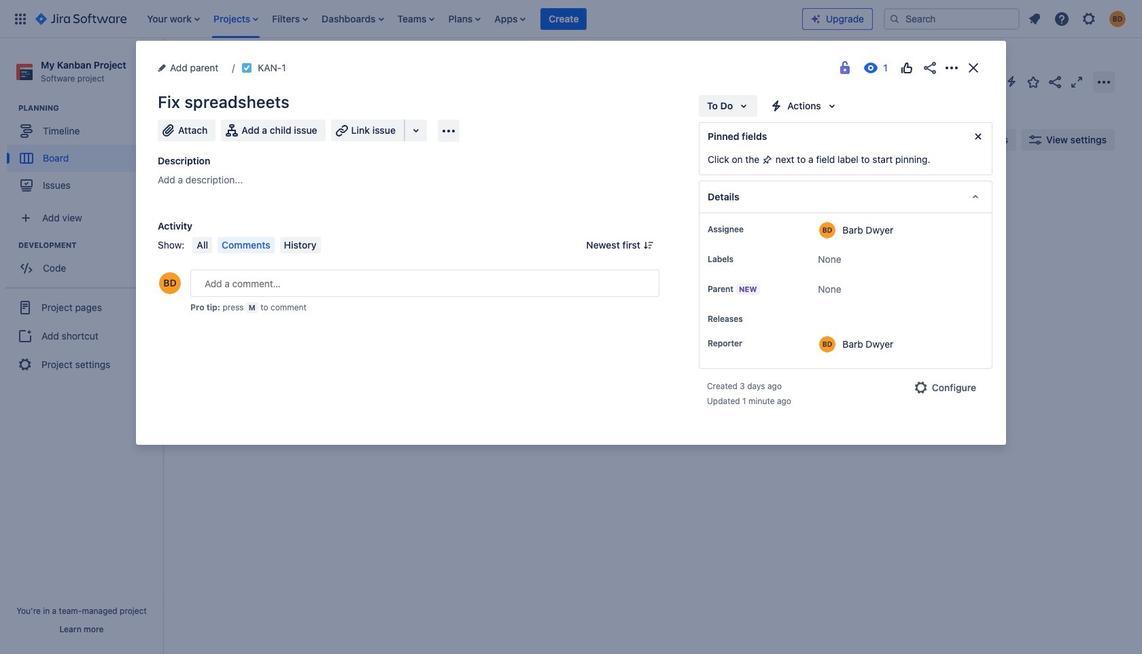Task type: describe. For each thing, give the bounding box(es) containing it.
8 list item from the left
[[541, 0, 587, 38]]

link web pages and more image
[[408, 122, 424, 139]]

4 list item from the left
[[318, 0, 388, 38]]

0 vertical spatial group
[[7, 103, 163, 203]]

enter full screen image
[[1069, 74, 1085, 90]]

search image
[[889, 13, 900, 24]]

add people image
[[335, 132, 351, 148]]

2 heading from the top
[[18, 240, 163, 251]]

copy link to issue image
[[283, 62, 294, 73]]

7 list item from the left
[[490, 0, 530, 38]]

1 heading from the top
[[18, 103, 163, 114]]

actions image
[[944, 60, 960, 76]]

2 list item from the left
[[209, 0, 263, 38]]

1 vertical spatial group
[[7, 240, 163, 286]]

create column image
[[768, 178, 785, 194]]

3 list item from the left
[[268, 0, 312, 38]]

more information about barb dwyer image
[[820, 222, 836, 239]]

2 vertical spatial group
[[5, 288, 158, 384]]

0 horizontal spatial list
[[140, 0, 802, 38]]

details element
[[699, 181, 993, 214]]



Task type: locate. For each thing, give the bounding box(es) containing it.
more information about barb dwyer image
[[820, 337, 836, 353]]

0 vertical spatial heading
[[18, 103, 163, 114]]

Search field
[[884, 8, 1020, 30]]

group
[[7, 103, 163, 203], [7, 240, 163, 286], [5, 288, 158, 384]]

hide message image
[[970, 129, 987, 145]]

5 list item from the left
[[393, 0, 439, 38]]

close image
[[966, 60, 982, 76]]

Search this board text field
[[192, 128, 254, 152]]

heading
[[18, 103, 163, 114], [18, 240, 163, 251]]

1 horizontal spatial list
[[1023, 6, 1134, 31]]

task image
[[242, 63, 252, 73]]

sidebar element
[[0, 38, 163, 655]]

1 list item from the left
[[143, 0, 204, 38]]

list item
[[143, 0, 204, 38], [209, 0, 263, 38], [268, 0, 312, 38], [318, 0, 388, 38], [393, 0, 439, 38], [444, 0, 485, 38], [490, 0, 530, 38], [541, 0, 587, 38]]

menu bar
[[190, 237, 323, 254]]

dialog
[[136, 41, 1006, 445]]

list
[[140, 0, 802, 38], [1023, 6, 1134, 31]]

star kan board image
[[1025, 74, 1042, 90]]

jira software image
[[35, 11, 127, 27], [35, 11, 127, 27]]

None search field
[[884, 8, 1020, 30]]

task image
[[202, 246, 213, 257]]

banner
[[0, 0, 1142, 38]]

vote options: no one has voted for this issue yet. image
[[899, 60, 915, 76]]

primary element
[[8, 0, 802, 38]]

Add a comment… field
[[190, 270, 660, 297]]

6 list item from the left
[[444, 0, 485, 38]]

1 vertical spatial heading
[[18, 240, 163, 251]]



Task type: vqa. For each thing, say whether or not it's contained in the screenshot.
topmost Task icon
yes



